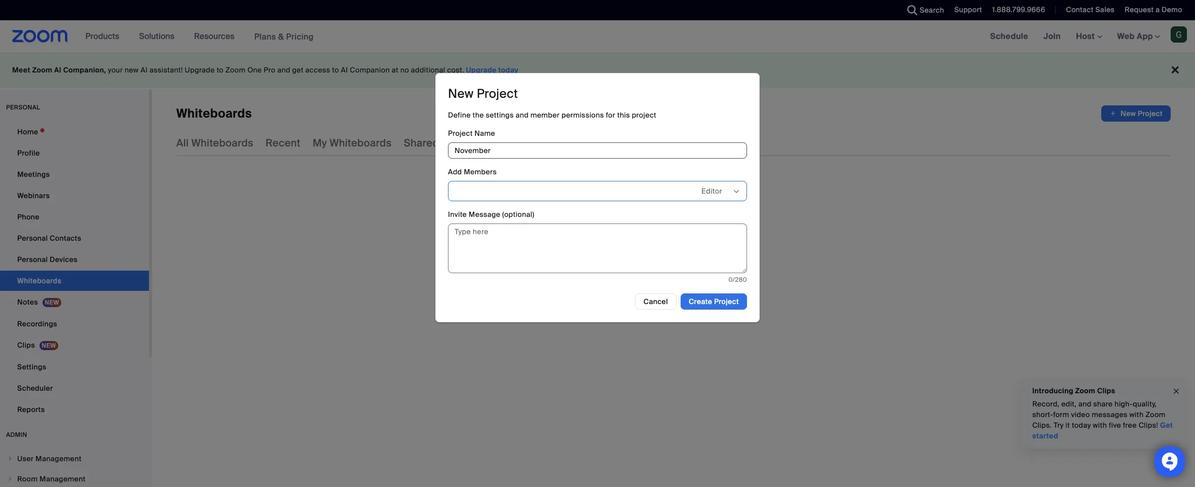 Task type: describe. For each thing, give the bounding box(es) containing it.
banner containing schedule
[[0, 20, 1196, 53]]

request a demo
[[1125, 5, 1183, 14]]

phone link
[[0, 207, 149, 227]]

2 upgrade from the left
[[466, 65, 497, 75]]

it
[[1066, 421, 1071, 430]]

request
[[1125, 5, 1154, 14]]

for
[[606, 111, 616, 120]]

all
[[176, 136, 189, 150]]

devices
[[50, 255, 78, 264]]

zoom left one
[[226, 65, 246, 75]]

meetings
[[17, 170, 50, 179]]

profile
[[17, 149, 40, 158]]

members
[[464, 167, 497, 177]]

clips inside 'clips' link
[[17, 341, 35, 350]]

create for create project
[[689, 297, 713, 306]]

webinars
[[17, 191, 50, 200]]

assistant!
[[150, 65, 183, 75]]

and inside new project dialog
[[516, 111, 529, 120]]

whiteboards inside application
[[176, 105, 252, 121]]

my whiteboards
[[313, 136, 392, 150]]

meetings navigation
[[983, 20, 1196, 53]]

today inside meet zoom ai companion, footer
[[499, 65, 519, 75]]

meet zoom ai companion, your new ai assistant! upgrade to zoom one pro and get access to ai companion at no additional cost. upgrade today
[[12, 65, 519, 75]]

and inside meet zoom ai companion, footer
[[277, 65, 290, 75]]

trash
[[541, 136, 567, 150]]

product information navigation
[[78, 20, 321, 53]]

get
[[292, 65, 304, 75]]

webinars link
[[0, 186, 149, 206]]

name
[[475, 129, 496, 138]]

clips!
[[1139, 421, 1159, 430]]

1 upgrade from the left
[[185, 65, 215, 75]]

personal for personal contacts
[[17, 234, 48, 243]]

scheduler
[[17, 384, 53, 393]]

no
[[401, 65, 409, 75]]

0/280
[[729, 276, 747, 284]]

companion
[[350, 65, 390, 75]]

share
[[1094, 400, 1113, 409]]

personal for personal devices
[[17, 255, 48, 264]]

join
[[1044, 31, 1061, 42]]

settings
[[17, 363, 46, 372]]

meet zoom ai companion, footer
[[0, 53, 1196, 88]]

2 ai from the left
[[141, 65, 148, 75]]

editor
[[702, 187, 723, 196]]

personal menu menu
[[0, 122, 149, 421]]

the
[[473, 111, 484, 120]]

whiteboards for all
[[191, 136, 254, 150]]

home
[[17, 127, 38, 136]]

access
[[306, 65, 330, 75]]

e.g. Happy Crew text field
[[448, 143, 747, 159]]

project name
[[448, 129, 496, 138]]

this
[[618, 111, 630, 120]]

1 ai from the left
[[54, 65, 61, 75]]

member
[[531, 111, 560, 120]]

contact
[[1067, 5, 1094, 14]]

recordings link
[[0, 314, 149, 334]]

plans
[[254, 31, 276, 42]]

zoom right meet
[[32, 65, 52, 75]]

reports link
[[0, 400, 149, 420]]

cost.
[[447, 65, 464, 75]]

personal contacts
[[17, 234, 81, 243]]

2 horizontal spatial with
[[1130, 410, 1144, 419]]

&
[[278, 31, 284, 42]]

create for create your first project
[[603, 225, 643, 241]]

clips.
[[1033, 421, 1052, 430]]

contacts
[[50, 234, 81, 243]]

get started
[[1033, 421, 1174, 441]]

define
[[448, 111, 471, 120]]

started
[[1033, 432, 1059, 441]]

introducing
[[1033, 386, 1074, 396]]

new project dialog
[[436, 73, 760, 323]]

1.888.799.9666
[[993, 5, 1046, 14]]

clips link
[[0, 335, 149, 356]]

1 horizontal spatial your
[[646, 225, 673, 241]]

today inside record, edit, and share high-quality, short-form video messages with zoom clips. try it today with five free clips!
[[1073, 421, 1092, 430]]

reports
[[17, 405, 45, 414]]

3 ai from the left
[[341, 65, 348, 75]]

whiteboards for my
[[330, 136, 392, 150]]

zoom logo image
[[12, 30, 68, 43]]

schedule
[[991, 31, 1029, 42]]

create project button
[[681, 294, 747, 310]]

scheduler link
[[0, 378, 149, 399]]

1 horizontal spatial clips
[[1098, 386, 1116, 396]]

cancel button
[[635, 294, 677, 310]]

permissions
[[562, 111, 604, 120]]

contact sales
[[1067, 5, 1115, 14]]

invite message (optional)
[[448, 210, 535, 219]]

plans & pricing
[[254, 31, 314, 42]]

invite
[[448, 210, 467, 219]]

edit,
[[1062, 400, 1077, 409]]

2 to from the left
[[332, 65, 339, 75]]

video
[[1072, 410, 1091, 419]]

1 vertical spatial project
[[702, 225, 745, 241]]

zoom up edit,
[[1076, 386, 1096, 396]]

shared
[[404, 136, 439, 150]]

new project inside dialog
[[448, 86, 518, 101]]

message
[[469, 210, 501, 219]]



Task type: locate. For each thing, give the bounding box(es) containing it.
support
[[955, 5, 983, 14]]

get started link
[[1033, 421, 1174, 441]]

personal devices
[[17, 255, 78, 264]]

phone
[[17, 212, 39, 222]]

short-
[[1033, 410, 1054, 419]]

1 vertical spatial personal
[[17, 255, 48, 264]]

form
[[1054, 410, 1070, 419]]

personal down phone
[[17, 234, 48, 243]]

contact sales link up join at the top of page
[[1059, 0, 1118, 20]]

additional
[[411, 65, 446, 75]]

1 horizontal spatial and
[[516, 111, 529, 120]]

one
[[248, 65, 262, 75]]

0 horizontal spatial clips
[[17, 341, 35, 350]]

quality,
[[1134, 400, 1157, 409]]

0 horizontal spatial ai
[[54, 65, 61, 75]]

and left get
[[277, 65, 290, 75]]

project up "settings"
[[477, 86, 518, 101]]

0 vertical spatial create
[[603, 225, 643, 241]]

1 horizontal spatial today
[[1073, 421, 1092, 430]]

project inside create project button
[[715, 297, 739, 306]]

0 vertical spatial new project
[[448, 86, 518, 101]]

schedule link
[[983, 20, 1037, 53]]

banner
[[0, 20, 1196, 53]]

create
[[603, 225, 643, 241], [689, 297, 713, 306]]

1 to from the left
[[217, 65, 224, 75]]

1 horizontal spatial project
[[702, 225, 745, 241]]

to right access
[[332, 65, 339, 75]]

profile link
[[0, 143, 149, 163]]

0 horizontal spatial upgrade
[[185, 65, 215, 75]]

2 horizontal spatial ai
[[341, 65, 348, 75]]

0 vertical spatial and
[[277, 65, 290, 75]]

pro
[[264, 65, 276, 75]]

0 vertical spatial with
[[442, 136, 462, 150]]

ai left companion
[[341, 65, 348, 75]]

to left one
[[217, 65, 224, 75]]

admin menu menu
[[0, 449, 149, 487]]

new project button
[[1102, 105, 1171, 122]]

0 vertical spatial personal
[[17, 234, 48, 243]]

whiteboards up all whiteboards
[[176, 105, 252, 121]]

me
[[464, 136, 480, 150]]

five
[[1110, 421, 1122, 430]]

with
[[442, 136, 462, 150], [1130, 410, 1144, 419], [1094, 421, 1108, 430]]

with left me
[[442, 136, 462, 150]]

0 vertical spatial new
[[448, 86, 474, 101]]

new right add image
[[1121, 109, 1137, 118]]

0 vertical spatial today
[[499, 65, 519, 75]]

with inside tabs of all whiteboard page tab list
[[442, 136, 462, 150]]

record, edit, and share high-quality, short-form video messages with zoom clips. try it today with five free clips!
[[1033, 400, 1166, 430]]

add image
[[1110, 109, 1117, 119]]

clips
[[17, 341, 35, 350], [1098, 386, 1116, 396]]

1 horizontal spatial new
[[1121, 109, 1137, 118]]

your inside meet zoom ai companion, footer
[[108, 65, 123, 75]]

create inside button
[[689, 297, 713, 306]]

editor button
[[702, 184, 732, 199]]

1 horizontal spatial with
[[1094, 421, 1108, 430]]

project inside the new project button
[[1138, 109, 1163, 118]]

personal
[[6, 103, 40, 112]]

project inside dialog
[[632, 111, 657, 120]]

1 personal from the top
[[17, 234, 48, 243]]

1 horizontal spatial create
[[689, 297, 713, 306]]

0 horizontal spatial with
[[442, 136, 462, 150]]

close image
[[1173, 386, 1181, 397]]

your left new
[[108, 65, 123, 75]]

sales
[[1096, 5, 1115, 14]]

Invite Message (optional) text field
[[448, 224, 747, 273]]

0 horizontal spatial new project
[[448, 86, 518, 101]]

zoom up clips!
[[1146, 410, 1166, 419]]

pricing
[[286, 31, 314, 42]]

create project
[[689, 297, 739, 306]]

admin
[[6, 431, 27, 439]]

try
[[1054, 421, 1064, 430]]

with up free
[[1130, 410, 1144, 419]]

1 horizontal spatial new project
[[1121, 109, 1163, 118]]

with down messages
[[1094, 421, 1108, 430]]

notes link
[[0, 292, 149, 313]]

project right this
[[632, 111, 657, 120]]

0 horizontal spatial new
[[448, 86, 474, 101]]

new project right add image
[[1121, 109, 1163, 118]]

0 horizontal spatial and
[[277, 65, 290, 75]]

settings link
[[0, 357, 149, 377]]

record,
[[1033, 400, 1060, 409]]

upgrade right cost. at the top left of the page
[[466, 65, 497, 75]]

your left first
[[646, 225, 673, 241]]

contact sales link up meetings 'navigation' at top right
[[1067, 5, 1115, 14]]

free
[[1124, 421, 1137, 430]]

new project inside button
[[1121, 109, 1163, 118]]

clips up share
[[1098, 386, 1116, 396]]

2 vertical spatial with
[[1094, 421, 1108, 430]]

create your first project
[[603, 225, 745, 241]]

whiteboards application
[[176, 105, 1171, 122]]

0 vertical spatial your
[[108, 65, 123, 75]]

companion,
[[63, 65, 106, 75]]

ai
[[54, 65, 61, 75], [141, 65, 148, 75], [341, 65, 348, 75]]

new inside dialog
[[448, 86, 474, 101]]

shared with me
[[404, 136, 480, 150]]

2 personal from the top
[[17, 255, 48, 264]]

starred
[[492, 136, 528, 150]]

meetings link
[[0, 164, 149, 185]]

(optional)
[[503, 210, 535, 219]]

1 vertical spatial create
[[689, 297, 713, 306]]

show options image
[[733, 188, 741, 196]]

0 horizontal spatial your
[[108, 65, 123, 75]]

1 horizontal spatial ai
[[141, 65, 148, 75]]

ai left companion,
[[54, 65, 61, 75]]

new
[[125, 65, 139, 75]]

new project up the
[[448, 86, 518, 101]]

recordings
[[17, 319, 57, 329]]

high-
[[1115, 400, 1134, 409]]

0 vertical spatial project
[[632, 111, 657, 120]]

project right first
[[702, 225, 745, 241]]

home link
[[0, 122, 149, 142]]

cancel
[[644, 297, 668, 306]]

zoom inside record, edit, and share high-quality, short-form video messages with zoom clips. try it today with five free clips!
[[1146, 410, 1166, 419]]

and inside record, edit, and share high-quality, short-form video messages with zoom clips. try it today with five free clips!
[[1079, 400, 1092, 409]]

1 horizontal spatial to
[[332, 65, 339, 75]]

new inside button
[[1121, 109, 1137, 118]]

2 vertical spatial and
[[1079, 400, 1092, 409]]

project down 0/280
[[715, 297, 739, 306]]

1 vertical spatial new
[[1121, 109, 1137, 118]]

1 vertical spatial clips
[[1098, 386, 1116, 396]]

tabs of all whiteboard page tab list
[[176, 130, 620, 156]]

upgrade down product information navigation
[[185, 65, 215, 75]]

settings
[[486, 111, 514, 120]]

upgrade today link
[[466, 65, 519, 75]]

1.888.799.9666 button
[[985, 0, 1048, 20], [993, 5, 1046, 14]]

today up "settings"
[[499, 65, 519, 75]]

meet
[[12, 65, 30, 75]]

notes
[[17, 298, 38, 307]]

0 horizontal spatial project
[[632, 111, 657, 120]]

demo
[[1162, 5, 1183, 14]]

and up the video
[[1079, 400, 1092, 409]]

add members
[[448, 167, 497, 177]]

1 vertical spatial your
[[646, 225, 673, 241]]

1 vertical spatial new project
[[1121, 109, 1163, 118]]

clips up settings
[[17, 341, 35, 350]]

new
[[448, 86, 474, 101], [1121, 109, 1137, 118]]

and right "settings"
[[516, 111, 529, 120]]

project
[[632, 111, 657, 120], [702, 225, 745, 241]]

recent
[[266, 136, 301, 150]]

to
[[217, 65, 224, 75], [332, 65, 339, 75]]

zoom
[[32, 65, 52, 75], [226, 65, 246, 75], [1076, 386, 1096, 396], [1146, 410, 1166, 419]]

0 vertical spatial clips
[[17, 341, 35, 350]]

1 vertical spatial and
[[516, 111, 529, 120]]

project down define
[[448, 129, 473, 138]]

support link
[[947, 0, 985, 20], [955, 5, 983, 14]]

projects
[[579, 136, 620, 150]]

my
[[313, 136, 327, 150]]

personal
[[17, 234, 48, 243], [17, 255, 48, 264]]

0 horizontal spatial to
[[217, 65, 224, 75]]

project right add image
[[1138, 109, 1163, 118]]

ai right new
[[141, 65, 148, 75]]

whiteboards right all
[[191, 136, 254, 150]]

personal contacts link
[[0, 228, 149, 248]]

today down the video
[[1073, 421, 1092, 430]]

add
[[448, 167, 462, 177]]

new up define
[[448, 86, 474, 101]]

personal down personal contacts
[[17, 255, 48, 264]]

whiteboards right my
[[330, 136, 392, 150]]

1 horizontal spatial upgrade
[[466, 65, 497, 75]]

introducing zoom clips
[[1033, 386, 1116, 396]]

whiteboards
[[176, 105, 252, 121], [191, 136, 254, 150], [330, 136, 392, 150]]

1 vertical spatial with
[[1130, 410, 1144, 419]]

today
[[499, 65, 519, 75], [1073, 421, 1092, 430]]

0 horizontal spatial create
[[603, 225, 643, 241]]

join link
[[1037, 20, 1069, 53]]

0 horizontal spatial today
[[499, 65, 519, 75]]

1 vertical spatial today
[[1073, 421, 1092, 430]]

all whiteboards
[[176, 136, 254, 150]]

2 horizontal spatial and
[[1079, 400, 1092, 409]]

messages
[[1092, 410, 1128, 419]]



Task type: vqa. For each thing, say whether or not it's contained in the screenshot.
footer
no



